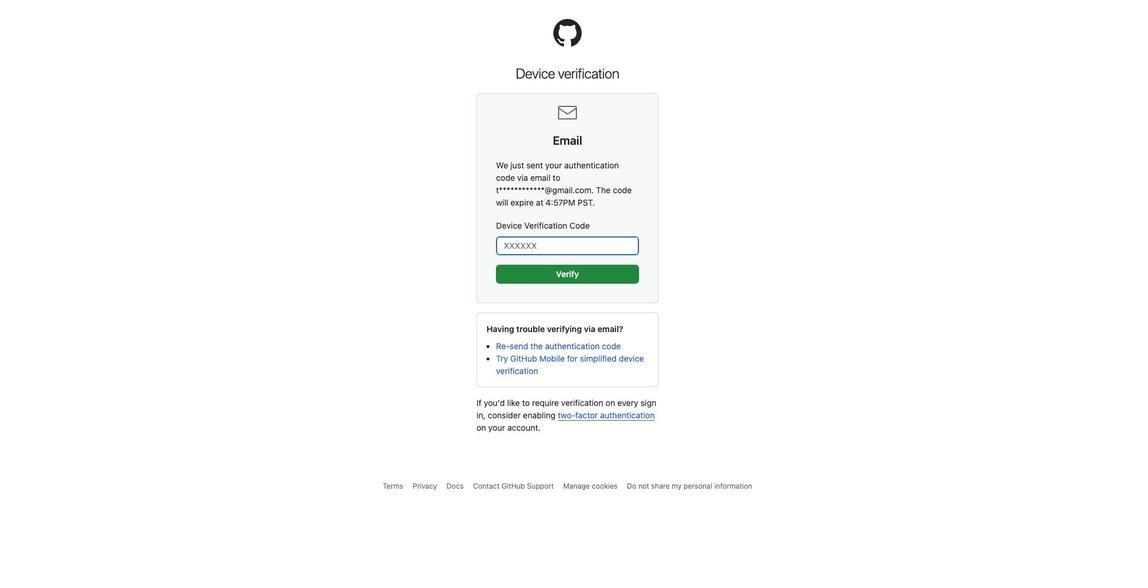 Task type: vqa. For each thing, say whether or not it's contained in the screenshot.
XXXXXX text field
yes



Task type: describe. For each thing, give the bounding box(es) containing it.
XXXXXX text field
[[496, 237, 639, 255]]

homepage image
[[553, 19, 582, 47]]



